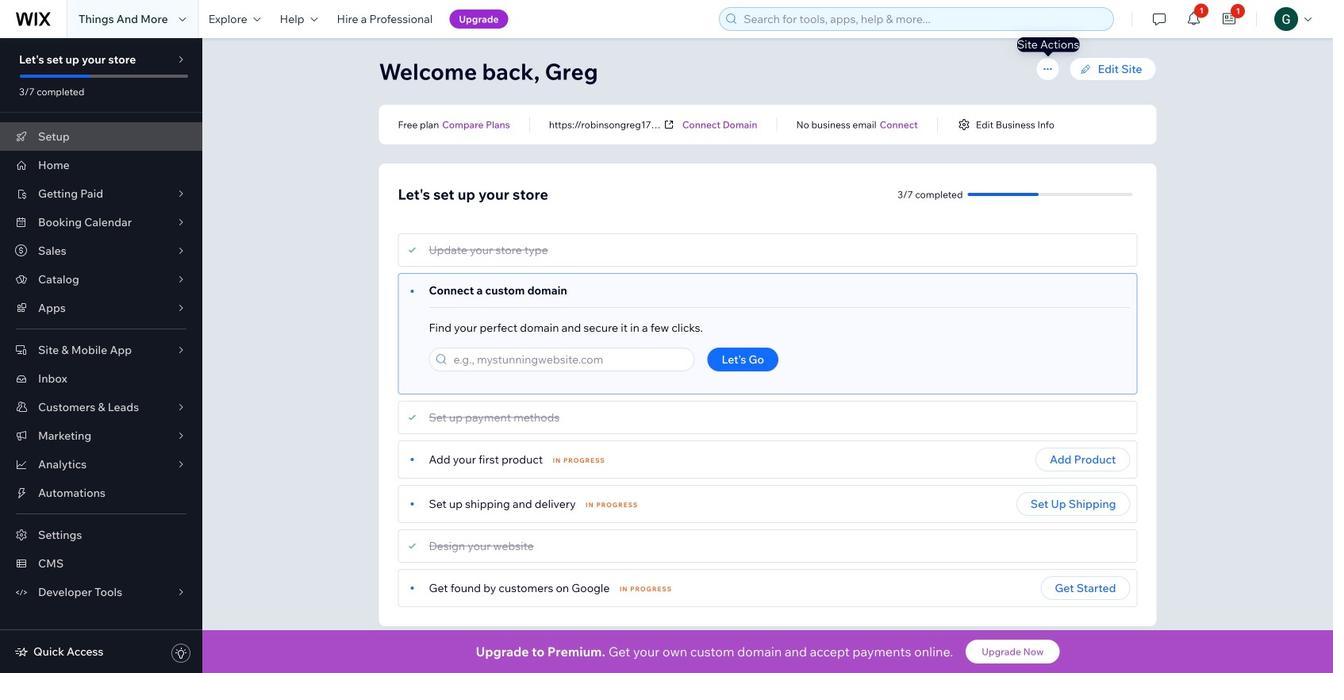 Task type: describe. For each thing, give the bounding box(es) containing it.
sidebar element
[[0, 38, 202, 673]]

Search for tools, apps, help & more... field
[[739, 8, 1109, 30]]



Task type: locate. For each thing, give the bounding box(es) containing it.
e.g., mystunningwebsite.com field
[[449, 348, 689, 371]]



